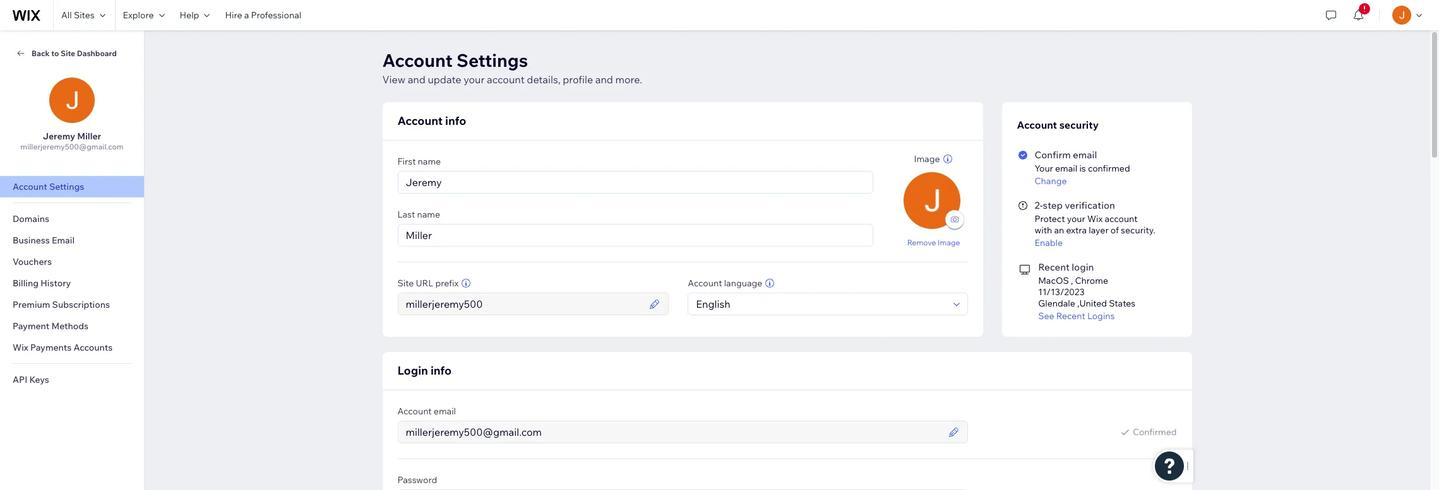 Task type: locate. For each thing, give the bounding box(es) containing it.
0 vertical spatial wix
[[1088, 213, 1103, 225]]

wix
[[1088, 213, 1103, 225], [13, 342, 28, 354]]

account
[[487, 73, 525, 86], [1105, 213, 1138, 225]]

first name
[[398, 156, 441, 167]]

account up enable button
[[1105, 213, 1138, 225]]

extra
[[1066, 225, 1087, 236]]

0 vertical spatial site
[[61, 48, 75, 58]]

business email link
[[0, 230, 144, 251]]

help button
[[172, 0, 218, 30]]

0 vertical spatial image
[[914, 153, 940, 165]]

account for account settings view and update your account details, profile and more.
[[382, 49, 453, 71]]

1 vertical spatial email
[[1055, 163, 1078, 174]]

wix payments accounts link
[[0, 337, 144, 359]]

,united
[[1078, 298, 1107, 310]]

back to site dashboard link
[[15, 47, 129, 59]]

account for step
[[1105, 213, 1138, 225]]

and left more.
[[595, 73, 613, 86]]

explore
[[123, 9, 154, 21]]

account up domains
[[13, 181, 47, 193]]

of
[[1111, 225, 1119, 236]]

recent
[[1039, 262, 1070, 274], [1057, 311, 1086, 322]]

settings up domains link
[[49, 181, 84, 193]]

image
[[914, 153, 940, 165], [938, 238, 960, 247]]

0 horizontal spatial settings
[[49, 181, 84, 193]]

site right to
[[61, 48, 75, 58]]

1 vertical spatial wix
[[13, 342, 28, 354]]

name right last
[[417, 209, 440, 220]]

wix inside 2-step verification protect your wix account with an extra layer of security. enable
[[1088, 213, 1103, 225]]

name
[[418, 156, 441, 167], [417, 209, 440, 220]]

millerjeremy500@gmail.com
[[20, 142, 124, 152]]

see recent logins button
[[1039, 311, 1177, 322]]

api
[[13, 375, 27, 386]]

account inside account settings link
[[13, 181, 47, 193]]

back
[[32, 48, 50, 58]]

info for login info
[[431, 364, 452, 378]]

0 vertical spatial settings
[[457, 49, 528, 71]]

0 vertical spatial your
[[464, 73, 485, 86]]

last
[[398, 209, 415, 220]]

2-step verification protect your wix account with an extra layer of security. enable
[[1035, 200, 1156, 249]]

settings up update
[[457, 49, 528, 71]]

history
[[41, 278, 71, 289]]

wix payments accounts
[[13, 342, 113, 354]]

Enter your last name. text field
[[402, 225, 869, 246]]

payment methods link
[[0, 316, 144, 337]]

account up first name
[[398, 114, 443, 128]]

account left details,
[[487, 73, 525, 86]]

1 vertical spatial settings
[[49, 181, 84, 193]]

name right first in the left of the page
[[418, 156, 441, 167]]

and right view
[[408, 73, 426, 86]]

states
[[1109, 298, 1136, 310]]

update
[[428, 73, 461, 86]]

site left url
[[398, 278, 414, 289]]

1 vertical spatial your
[[1067, 213, 1086, 225]]

settings inside sidebar element
[[49, 181, 84, 193]]

account inside account settings view and update your account details, profile and more.
[[382, 49, 453, 71]]

1 horizontal spatial site
[[398, 278, 414, 289]]

layer
[[1089, 225, 1109, 236]]

account inside account settings view and update your account details, profile and more.
[[487, 73, 525, 86]]

profile
[[563, 73, 593, 86]]

info down update
[[445, 114, 466, 128]]

billing history
[[13, 278, 71, 289]]

chrome
[[1075, 275, 1109, 287]]

1 horizontal spatial and
[[595, 73, 613, 86]]

premium subscriptions
[[13, 299, 110, 311]]

site inside sidebar element
[[61, 48, 75, 58]]

jeremy
[[43, 131, 75, 142]]

1 vertical spatial image
[[938, 238, 960, 247]]

0 vertical spatial info
[[445, 114, 466, 128]]

email left the is
[[1055, 163, 1078, 174]]

0 vertical spatial email
[[1073, 149, 1097, 161]]

2-
[[1035, 200, 1043, 212]]

1 vertical spatial account
[[1105, 213, 1138, 225]]

your down verification
[[1067, 213, 1086, 225]]

enable
[[1035, 237, 1063, 249]]

confirm email your email is confirmed change
[[1035, 149, 1130, 187]]

0 vertical spatial account
[[487, 73, 525, 86]]

settings inside account settings view and update your account details, profile and more.
[[457, 49, 528, 71]]

see
[[1039, 311, 1055, 322]]

image inside button
[[938, 238, 960, 247]]

None field
[[692, 294, 950, 315]]

protect
[[1035, 213, 1065, 225]]

all sites
[[61, 9, 94, 21]]

logins
[[1088, 311, 1115, 322]]

Enter your first name. text field
[[402, 172, 869, 193]]

payment
[[13, 321, 49, 332]]

0 horizontal spatial site
[[61, 48, 75, 58]]

Email address text field
[[402, 422, 945, 443]]

payments
[[30, 342, 72, 354]]

info
[[445, 114, 466, 128], [431, 364, 452, 378]]

language
[[724, 278, 763, 289]]

settings
[[457, 49, 528, 71], [49, 181, 84, 193]]

your inside account settings view and update your account details, profile and more.
[[464, 73, 485, 86]]

email up the is
[[1073, 149, 1097, 161]]

site
[[61, 48, 75, 58], [398, 278, 414, 289]]

0 horizontal spatial account
[[487, 73, 525, 86]]

1 horizontal spatial wix
[[1088, 213, 1103, 225]]

account for account security
[[1017, 119, 1057, 131]]

account email
[[398, 406, 456, 418]]

your right update
[[464, 73, 485, 86]]

1 horizontal spatial account
[[1105, 213, 1138, 225]]

0 vertical spatial name
[[418, 156, 441, 167]]

1 horizontal spatial your
[[1067, 213, 1086, 225]]

account inside 2-step verification protect your wix account with an extra layer of security. enable
[[1105, 213, 1138, 225]]

api keys link
[[0, 370, 144, 391]]

wix down payment
[[13, 342, 28, 354]]

email
[[52, 235, 75, 246]]

account down the 'login'
[[398, 406, 432, 418]]

macos
[[1039, 275, 1069, 287]]

and
[[408, 73, 426, 86], [595, 73, 613, 86]]

info right the 'login'
[[431, 364, 452, 378]]

with
[[1035, 225, 1052, 236]]

a
[[244, 9, 249, 21]]

email down the login info
[[434, 406, 456, 418]]

enable button
[[1035, 237, 1175, 249]]

sidebar element
[[0, 30, 145, 491]]

billing
[[13, 278, 39, 289]]

an
[[1054, 225, 1064, 236]]

email
[[1073, 149, 1097, 161], [1055, 163, 1078, 174], [434, 406, 456, 418]]

login info
[[398, 364, 452, 378]]

1 horizontal spatial settings
[[457, 49, 528, 71]]

keys
[[29, 375, 49, 386]]

account up view
[[382, 49, 453, 71]]

recent up 'macos'
[[1039, 262, 1070, 274]]

0 horizontal spatial wix
[[13, 342, 28, 354]]

account up the confirm
[[1017, 119, 1057, 131]]

recent down glendale
[[1057, 311, 1086, 322]]

account info
[[398, 114, 466, 128]]

help
[[180, 9, 199, 21]]

2 vertical spatial email
[[434, 406, 456, 418]]

account
[[382, 49, 453, 71], [398, 114, 443, 128], [1017, 119, 1057, 131], [13, 181, 47, 193], [688, 278, 722, 289], [398, 406, 432, 418]]

recent login macos , chrome 11/13/2023 glendale ,united states see recent logins
[[1039, 262, 1136, 322]]

hire
[[225, 9, 242, 21]]

name for first name
[[418, 156, 441, 167]]

professional
[[251, 9, 301, 21]]

wix down verification
[[1088, 213, 1103, 225]]

account left language
[[688, 278, 722, 289]]

1 vertical spatial info
[[431, 364, 452, 378]]

1 vertical spatial name
[[417, 209, 440, 220]]

0 horizontal spatial your
[[464, 73, 485, 86]]

0 horizontal spatial and
[[408, 73, 426, 86]]



Task type: vqa. For each thing, say whether or not it's contained in the screenshot.
Account related to Account Settings
yes



Task type: describe. For each thing, give the bounding box(es) containing it.
password
[[398, 475, 437, 486]]

hire a professional link
[[218, 0, 309, 30]]

login
[[1072, 262, 1094, 274]]

glendale
[[1039, 298, 1076, 310]]

sites
[[74, 9, 94, 21]]

all
[[61, 9, 72, 21]]

site url prefix
[[398, 278, 459, 289]]

premium
[[13, 299, 50, 311]]

last name
[[398, 209, 440, 220]]

url
[[416, 278, 434, 289]]

details,
[[527, 73, 561, 86]]

confirm
[[1035, 149, 1071, 161]]

1 vertical spatial recent
[[1057, 311, 1086, 322]]

remove image
[[907, 238, 960, 247]]

back to site dashboard
[[32, 48, 117, 58]]

0 vertical spatial recent
[[1039, 262, 1070, 274]]

account for account email
[[398, 406, 432, 418]]

1 vertical spatial site
[[398, 278, 414, 289]]

payment methods
[[13, 321, 88, 332]]

account for account info
[[398, 114, 443, 128]]

security.
[[1121, 225, 1156, 236]]

prefix
[[436, 278, 459, 289]]

email for confirm
[[1073, 149, 1097, 161]]

is
[[1080, 163, 1086, 174]]

account for settings
[[487, 73, 525, 86]]

step
[[1043, 200, 1063, 212]]

jeremy miller millerjeremy500@gmail.com
[[20, 131, 124, 152]]

2 and from the left
[[595, 73, 613, 86]]

view
[[382, 73, 406, 86]]

to
[[51, 48, 59, 58]]

domains
[[13, 213, 49, 225]]

info for account info
[[445, 114, 466, 128]]

billing history link
[[0, 273, 144, 294]]

your inside 2-step verification protect your wix account with an extra layer of security. enable
[[1067, 213, 1086, 225]]

business
[[13, 235, 50, 246]]

your
[[1035, 163, 1054, 174]]

more.
[[616, 73, 642, 86]]

email for account
[[434, 406, 456, 418]]

Choose an account name text field
[[402, 294, 646, 315]]

account settings
[[13, 181, 84, 193]]

hire a professional
[[225, 9, 301, 21]]

business email
[[13, 235, 75, 246]]

accounts
[[74, 342, 113, 354]]

remove
[[907, 238, 936, 247]]

change
[[1035, 176, 1067, 187]]

name for last name
[[417, 209, 440, 220]]

first
[[398, 156, 416, 167]]

confirmed
[[1133, 427, 1177, 438]]

verification
[[1065, 200, 1116, 212]]

login
[[398, 364, 428, 378]]

account language
[[688, 278, 763, 289]]

security
[[1060, 119, 1099, 131]]

domains link
[[0, 208, 144, 230]]

1 and from the left
[[408, 73, 426, 86]]

,
[[1071, 275, 1073, 287]]

change button
[[1035, 176, 1175, 187]]

vouchers link
[[0, 251, 144, 273]]

account settings view and update your account details, profile and more.
[[382, 49, 642, 86]]

api keys
[[13, 375, 49, 386]]

account for account language
[[688, 278, 722, 289]]

account security
[[1017, 119, 1099, 131]]

11/13/2023
[[1039, 287, 1085, 298]]

dashboard
[[77, 48, 117, 58]]

settings for account settings view and update your account details, profile and more.
[[457, 49, 528, 71]]

wix inside sidebar element
[[13, 342, 28, 354]]

methods
[[51, 321, 88, 332]]

miller
[[77, 131, 101, 142]]

confirmed
[[1088, 163, 1130, 174]]

premium subscriptions link
[[0, 294, 144, 316]]

account for account settings
[[13, 181, 47, 193]]

remove image button
[[907, 237, 960, 248]]

subscriptions
[[52, 299, 110, 311]]

vouchers
[[13, 256, 52, 268]]

settings for account settings
[[49, 181, 84, 193]]



